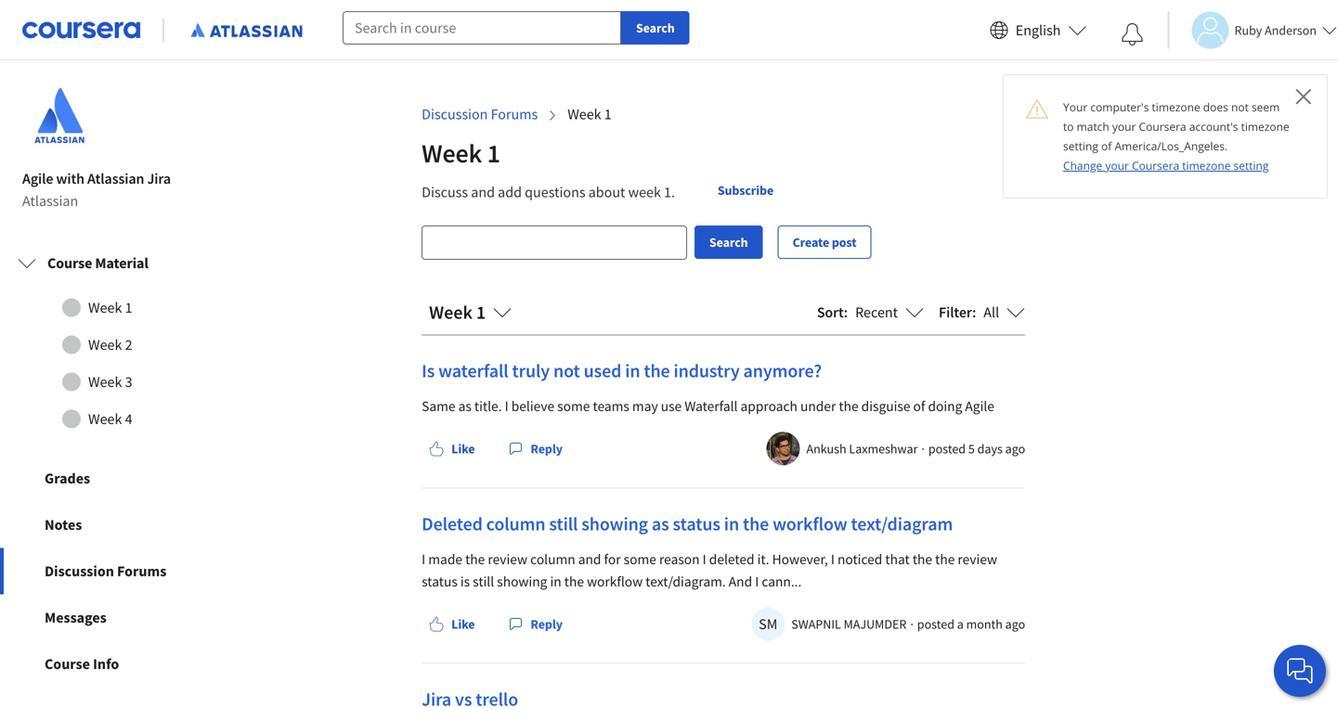 Task type: describe. For each thing, give the bounding box(es) containing it.
0 vertical spatial workflow
[[773, 513, 848, 536]]

course material button
[[3, 238, 265, 290]]

week left the 3
[[88, 373, 122, 392]]

under
[[801, 398, 836, 415]]

jira
[[147, 170, 171, 188]]

posted for deleted column still showing as status in the workflow text/diagram
[[918, 616, 955, 633]]

0 vertical spatial discussion forums link
[[422, 105, 538, 124]]

used
[[584, 360, 622, 383]]

course for course material
[[47, 254, 92, 273]]

show notifications image
[[1122, 23, 1144, 46]]

your computer's timezone does not seem to match your coursera account's timezone setting of america/los_angeles. change your coursera timezone setting
[[1064, 99, 1290, 173]]

week 1 up week 2
[[88, 299, 132, 318]]

week up week 2
[[88, 299, 122, 318]]

doing
[[929, 398, 963, 415]]

5
[[969, 441, 975, 458]]

1 vertical spatial coursera
[[1133, 158, 1180, 173]]

laxmeshwar
[[850, 441, 918, 458]]

i left made
[[422, 551, 426, 569]]

week 2 link
[[18, 327, 250, 364]]

0 horizontal spatial as
[[459, 398, 472, 415]]

still inside i made the review column and for some reason i deleted it. however, i noticed that the the review status is still showing in the workflow text/diagram. and i cann...
[[473, 573, 494, 591]]

✕
[[1296, 81, 1313, 111]]

of inside your computer's timezone does not seem to match your coursera account's timezone setting of america/los_angeles. change your coursera timezone setting
[[1102, 138, 1112, 154]]

swapnil  majumder
[[792, 616, 907, 633]]

month
[[967, 616, 1003, 633]]

deleted
[[710, 551, 755, 569]]

0 vertical spatial coursera
[[1140, 119, 1187, 134]]

believe
[[512, 398, 555, 415]]

use
[[661, 398, 682, 415]]

messages
[[45, 609, 107, 628]]

1 right chevron right icon
[[605, 105, 612, 124]]

course info link
[[0, 642, 268, 688]]

0 horizontal spatial discussion forums link
[[0, 549, 268, 595]]

and inside i made the review column and for some reason i deleted it. however, i noticed that the the review status is still showing in the workflow text/diagram. and i cann...
[[579, 551, 602, 569]]

2 vertical spatial timezone
[[1183, 158, 1231, 173]]

0 vertical spatial column
[[487, 513, 546, 536]]

approach
[[741, 398, 798, 415]]

that
[[886, 551, 910, 569]]

deleted
[[422, 513, 483, 536]]

america/los_angeles.
[[1115, 138, 1228, 154]]

3
[[125, 373, 132, 392]]

week 3
[[88, 373, 132, 392]]

i right and
[[756, 573, 759, 591]]

thumbs up image
[[429, 617, 444, 632]]

change
[[1064, 158, 1103, 173]]

title.
[[475, 398, 502, 415]]

workflow inside i made the review column and for some reason i deleted it. however, i noticed that the the review status is still showing in the workflow text/diagram. and i cann...
[[587, 573, 643, 591]]

disguise
[[862, 398, 911, 415]]

discuss
[[422, 183, 468, 202]]

1 up add
[[487, 137, 501, 170]]

2 horizontal spatial in
[[725, 513, 740, 536]]

1 up the 'waterfall'
[[477, 301, 486, 324]]

create
[[793, 234, 830, 251]]

truly
[[512, 360, 550, 383]]

status inside i made the review column and for some reason i deleted it. however, i noticed that the the review status is still showing in the workflow text/diagram. and i cann...
[[422, 573, 458, 591]]

4
[[125, 410, 132, 429]]

discussion forums inside discussion forums link
[[45, 563, 167, 581]]

is
[[422, 360, 435, 383]]

and
[[729, 573, 753, 591]]

is waterfall truly not used in the industry anymore? link
[[422, 360, 822, 383]]

text/diagram.
[[646, 573, 726, 591]]

english button
[[983, 0, 1095, 60]]

recent button
[[856, 301, 924, 324]]

course for course info
[[45, 656, 90, 674]]

week 3 link
[[18, 364, 250, 401]]

1 horizontal spatial setting
[[1234, 158, 1270, 173]]

1 horizontal spatial showing
[[582, 513, 648, 536]]

forums inside discussion forums link
[[117, 563, 167, 581]]

1.
[[664, 183, 675, 202]]

week 4
[[88, 410, 132, 429]]

week 1 up discuss
[[422, 137, 501, 170]]

create post
[[793, 234, 857, 251]]

week 1 link
[[18, 290, 250, 327]]

swapnil
[[792, 616, 842, 633]]

· posted a month ago
[[911, 616, 1026, 633]]

noticed
[[838, 551, 883, 569]]

computer's
[[1091, 99, 1150, 115]]

subscribe button
[[690, 174, 802, 207]]

agile with atlassian jira atlassian
[[22, 170, 171, 211]]

waterfall
[[685, 398, 738, 415]]

ruby anderson button
[[1168, 12, 1338, 49]]

waterfall
[[439, 360, 509, 383]]

post
[[832, 234, 857, 251]]

match
[[1077, 119, 1110, 134]]

in inside i made the review column and for some reason i deleted it. however, i noticed that the the review status is still showing in the workflow text/diagram. and i cann...
[[550, 573, 562, 591]]

timezone mismatch warning modal dialog
[[1003, 74, 1329, 199]]

week
[[629, 183, 661, 202]]

anymore?
[[744, 360, 822, 383]]

warning image
[[1027, 98, 1049, 120]]

discuss and add questions about week 1.
[[422, 183, 675, 202]]

info
[[93, 656, 119, 674]]

deleted column still showing as status in the workflow text/diagram link
[[422, 513, 953, 536]]

agile inside the agile with atlassian jira atlassian
[[22, 170, 53, 188]]

same
[[422, 398, 456, 415]]

may
[[633, 398, 658, 415]]

0 vertical spatial discussion forums
[[422, 105, 538, 124]]

notes link
[[0, 502, 268, 549]]

week up discuss
[[422, 137, 482, 170]]

reply link for still
[[501, 608, 570, 642]]

0 vertical spatial setting
[[1064, 138, 1099, 154]]

subscribe
[[718, 182, 774, 199]]

industry
[[674, 360, 740, 383]]

chat with us image
[[1286, 657, 1316, 687]]

text/diagram
[[851, 513, 953, 536]]

column inside i made the review column and for some reason i deleted it. however, i noticed that the the review status is still showing in the workflow text/diagram. and i cann...
[[531, 551, 576, 569]]

reason
[[660, 551, 700, 569]]

change your coursera timezone setting link
[[1064, 158, 1270, 173]]

ankush
[[807, 441, 847, 458]]

0 vertical spatial some
[[558, 398, 590, 415]]

0 vertical spatial timezone
[[1153, 99, 1201, 115]]

ankush laxmeshwar
[[807, 441, 918, 458]]

posted for is waterfall truly not used in the industry anymore?
[[929, 441, 966, 458]]

same as title. i believe some teams may use waterfall approach under the disguise of doing agile
[[422, 398, 995, 415]]

to
[[1064, 119, 1074, 134]]

like for column
[[452, 616, 475, 633]]

search for 'search' button for search input field
[[710, 234, 748, 251]]

a
[[958, 616, 964, 633]]

for
[[604, 551, 621, 569]]

all button
[[984, 301, 1026, 324]]

does
[[1204, 99, 1229, 115]]

1 vertical spatial agile
[[966, 398, 995, 415]]

0 vertical spatial discussion
[[422, 105, 488, 124]]

week 1 right chevron right icon
[[568, 105, 612, 124]]

search button for search in course text field at the top of page
[[622, 11, 690, 45]]

reply for still
[[531, 616, 563, 633]]

ruby
[[1235, 22, 1263, 39]]



Task type: vqa. For each thing, say whether or not it's contained in the screenshot.
Week 3
yes



Task type: locate. For each thing, give the bounding box(es) containing it.
seem
[[1252, 99, 1281, 115]]

as up reason
[[652, 513, 670, 536]]

1 vertical spatial showing
[[497, 573, 548, 591]]

ago right month
[[1006, 616, 1026, 633]]

setting down account's
[[1234, 158, 1270, 173]]

as left title.
[[459, 398, 472, 415]]

recent
[[856, 303, 898, 322]]

not inside your computer's timezone does not seem to match your coursera account's timezone setting of america/los_angeles. change your coursera timezone setting
[[1232, 99, 1249, 115]]

0 horizontal spatial status
[[422, 573, 458, 591]]

week 1 up the 'waterfall'
[[429, 301, 486, 324]]

0 vertical spatial search
[[636, 20, 675, 36]]

0 vertical spatial posted
[[929, 441, 966, 458]]

search button for search input field
[[695, 226, 763, 259]]

setting up change
[[1064, 138, 1099, 154]]

in right the is
[[550, 573, 562, 591]]

your
[[1064, 99, 1088, 115]]

0 vertical spatial still
[[549, 513, 578, 536]]

0 horizontal spatial showing
[[497, 573, 548, 591]]

0 horizontal spatial discussion forums
[[45, 563, 167, 581]]

english
[[1016, 21, 1061, 39]]

1 vertical spatial like
[[452, 616, 475, 633]]

· right majumder
[[911, 616, 914, 633]]

0 horizontal spatial setting
[[1064, 138, 1099, 154]]

1 horizontal spatial search
[[710, 234, 748, 251]]

2 ago from the top
[[1006, 616, 1026, 633]]

1 like from the top
[[452, 441, 475, 458]]

like right thumbs up icon
[[452, 441, 475, 458]]

1 horizontal spatial not
[[1232, 99, 1249, 115]]

0 vertical spatial and
[[471, 183, 495, 202]]

1 horizontal spatial of
[[1102, 138, 1112, 154]]

week left 4
[[88, 410, 122, 429]]

grades
[[45, 470, 90, 488]]

review
[[488, 551, 528, 569], [958, 551, 998, 569]]

in
[[625, 360, 641, 383], [725, 513, 740, 536], [550, 573, 562, 591]]

1 vertical spatial some
[[624, 551, 657, 569]]

days
[[978, 441, 1003, 458]]

Search in course text field
[[343, 11, 622, 45]]

1 horizontal spatial as
[[652, 513, 670, 536]]

chevron right image
[[546, 108, 560, 123]]

course info
[[45, 656, 119, 674]]

1 reply link from the top
[[501, 432, 570, 466]]

timezone up america/los_angeles.
[[1153, 99, 1201, 115]]

course left material
[[47, 254, 92, 273]]

0 horizontal spatial of
[[914, 398, 926, 415]]

1 horizontal spatial status
[[673, 513, 721, 536]]

1 horizontal spatial some
[[624, 551, 657, 569]]

timezone
[[1153, 99, 1201, 115], [1242, 119, 1290, 134], [1183, 158, 1231, 173]]

filter:
[[939, 303, 977, 322]]

as
[[459, 398, 472, 415], [652, 513, 670, 536]]

0 vertical spatial atlassian
[[87, 170, 144, 188]]

coursera down america/los_angeles.
[[1133, 158, 1180, 173]]

it.
[[758, 551, 770, 569]]

sort:
[[817, 303, 848, 322]]

notes
[[45, 516, 82, 535]]

course left info at the bottom
[[45, 656, 90, 674]]

messages link
[[0, 595, 268, 642]]

0 horizontal spatial agile
[[22, 170, 53, 188]]

i left noticed
[[831, 551, 835, 569]]

agile left 'with'
[[22, 170, 53, 188]]

discussion forums link left chevron right icon
[[422, 105, 538, 124]]

0 vertical spatial reply link
[[501, 432, 570, 466]]

setting
[[1064, 138, 1099, 154], [1234, 158, 1270, 173]]

1 vertical spatial discussion forums
[[45, 563, 167, 581]]

1 vertical spatial reply
[[531, 616, 563, 633]]

1 vertical spatial atlassian
[[22, 192, 78, 211]]

1 like button from the top
[[422, 432, 483, 466]]

1 vertical spatial column
[[531, 551, 576, 569]]

like right thumbs up image at the left bottom of the page
[[452, 616, 475, 633]]

· posted 5 days ago
[[922, 441, 1026, 458]]

column right the "deleted"
[[487, 513, 546, 536]]

0 vertical spatial your
[[1113, 119, 1137, 134]]

1 reply from the top
[[531, 441, 563, 458]]

2 vertical spatial in
[[550, 573, 562, 591]]

1 horizontal spatial workflow
[[773, 513, 848, 536]]

1 vertical spatial search button
[[695, 226, 763, 259]]

1 up 2
[[125, 299, 132, 318]]

0 horizontal spatial discussion
[[45, 563, 114, 581]]

1 horizontal spatial still
[[549, 513, 578, 536]]

1 vertical spatial forums
[[117, 563, 167, 581]]

0 vertical spatial like
[[452, 441, 475, 458]]

the
[[644, 360, 670, 383], [839, 398, 859, 415], [743, 513, 769, 536], [466, 551, 485, 569], [913, 551, 933, 569], [936, 551, 955, 569], [565, 573, 584, 591]]

2
[[125, 336, 132, 355]]

1 horizontal spatial and
[[579, 551, 602, 569]]

and left add
[[471, 183, 495, 202]]

like
[[452, 441, 475, 458], [452, 616, 475, 633]]

1 horizontal spatial discussion forums
[[422, 105, 538, 124]]

0 vertical spatial ago
[[1006, 441, 1026, 458]]

search
[[636, 20, 675, 36], [710, 234, 748, 251]]

i made the review column and for some reason i deleted it. however, i noticed that the the review status is still showing in the workflow text/diagram. and i cann...
[[422, 551, 998, 591]]

create post button
[[778, 226, 872, 259]]

2 reply link from the top
[[501, 608, 570, 642]]

i right reason
[[703, 551, 707, 569]]

coursera
[[1140, 119, 1187, 134], [1133, 158, 1180, 173]]

with
[[56, 170, 85, 188]]

course inside dropdown button
[[47, 254, 92, 273]]

0 vertical spatial as
[[459, 398, 472, 415]]

1 vertical spatial not
[[554, 360, 580, 383]]

timezone down account's
[[1183, 158, 1231, 173]]

1 vertical spatial course
[[45, 656, 90, 674]]

reply for truly
[[531, 441, 563, 458]]

ago right days
[[1006, 441, 1026, 458]]

thumbs up image
[[429, 442, 444, 457]]

1 horizontal spatial discussion
[[422, 105, 488, 124]]

showing right the is
[[497, 573, 548, 591]]

2 like from the top
[[452, 616, 475, 633]]

however,
[[773, 551, 829, 569]]

0 horizontal spatial ·
[[911, 616, 914, 633]]

in right used
[[625, 360, 641, 383]]

0 vertical spatial ·
[[922, 441, 925, 458]]

of left 'doing' on the bottom of page
[[914, 398, 926, 415]]

0 horizontal spatial not
[[554, 360, 580, 383]]

0 horizontal spatial still
[[473, 573, 494, 591]]

1 vertical spatial still
[[473, 573, 494, 591]]

1 vertical spatial ·
[[911, 616, 914, 633]]

some
[[558, 398, 590, 415], [624, 551, 657, 569]]

ago
[[1006, 441, 1026, 458], [1006, 616, 1026, 633]]

forums left chevron right icon
[[491, 105, 538, 124]]

0 vertical spatial status
[[673, 513, 721, 536]]

1 vertical spatial posted
[[918, 616, 955, 633]]

atlassian image
[[22, 79, 97, 153]]

week 1 button
[[429, 301, 512, 324]]

1 horizontal spatial discussion forums link
[[422, 105, 538, 124]]

1 horizontal spatial forums
[[491, 105, 538, 124]]

1
[[605, 105, 612, 124], [487, 137, 501, 170], [125, 299, 132, 318], [477, 301, 486, 324]]

1 vertical spatial like button
[[422, 608, 483, 642]]

column left for
[[531, 551, 576, 569]]

0 vertical spatial search button
[[622, 11, 690, 45]]

like button down the is
[[422, 608, 483, 642]]

1 vertical spatial timezone
[[1242, 119, 1290, 134]]

0 vertical spatial in
[[625, 360, 641, 383]]

review up month
[[958, 551, 998, 569]]

your down computer's
[[1113, 119, 1137, 134]]

week right chevron right icon
[[568, 105, 602, 124]]

1 vertical spatial your
[[1106, 158, 1130, 173]]

ago for is waterfall truly not used in the industry anymore?
[[1006, 441, 1026, 458]]

0 vertical spatial like button
[[422, 432, 483, 466]]

0 horizontal spatial atlassian
[[22, 192, 78, 211]]

reply link for truly
[[501, 432, 570, 466]]

column
[[487, 513, 546, 536], [531, 551, 576, 569]]

1 vertical spatial workflow
[[587, 573, 643, 591]]

atlassian down 'with'
[[22, 192, 78, 211]]

0 horizontal spatial forums
[[117, 563, 167, 581]]

in up deleted
[[725, 513, 740, 536]]

discussion forums link
[[422, 105, 538, 124], [0, 549, 268, 595]]

1 vertical spatial setting
[[1234, 158, 1270, 173]]

like button for deleted
[[422, 608, 483, 642]]

agile
[[22, 170, 53, 188], [966, 398, 995, 415]]

· for is waterfall truly not used in the industry anymore?
[[922, 441, 925, 458]]

1 horizontal spatial ·
[[922, 441, 925, 458]]

0 vertical spatial reply
[[531, 441, 563, 458]]

not right does
[[1232, 99, 1249, 115]]

2 reply from the top
[[531, 616, 563, 633]]

deleted column still showing as status in the workflow text/diagram
[[422, 513, 953, 536]]

0 vertical spatial agile
[[22, 170, 53, 188]]

status down made
[[422, 573, 458, 591]]

i
[[505, 398, 509, 415], [422, 551, 426, 569], [703, 551, 707, 569], [831, 551, 835, 569], [756, 573, 759, 591]]

showing inside i made the review column and for some reason i deleted it. however, i noticed that the the review status is still showing in the workflow text/diagram. and i cann...
[[497, 573, 548, 591]]

forums
[[491, 105, 538, 124], [117, 563, 167, 581]]

search for search in course text field at the top of page 'search' button
[[636, 20, 675, 36]]

week up the 'waterfall'
[[429, 301, 473, 324]]

✕ button
[[1296, 81, 1313, 111]]

add
[[498, 183, 522, 202]]

not right truly
[[554, 360, 580, 383]]

1 vertical spatial status
[[422, 573, 458, 591]]

questions
[[525, 183, 586, 202]]

like button for is
[[422, 432, 483, 466]]

forums down notes link
[[117, 563, 167, 581]]

1 horizontal spatial agile
[[966, 398, 995, 415]]

your right change
[[1106, 158, 1130, 173]]

timezone down seem
[[1242, 119, 1290, 134]]

some right for
[[624, 551, 657, 569]]

week 2
[[88, 336, 132, 355]]

account's
[[1190, 119, 1239, 134]]

ruby anderson
[[1235, 22, 1317, 39]]

grades link
[[0, 456, 268, 502]]

1 vertical spatial as
[[652, 513, 670, 536]]

1 review from the left
[[488, 551, 528, 569]]

0 horizontal spatial search button
[[622, 11, 690, 45]]

1 vertical spatial and
[[579, 551, 602, 569]]

0 vertical spatial of
[[1102, 138, 1112, 154]]

week 4 link
[[18, 401, 250, 438]]

course material
[[47, 254, 149, 273]]

discussion forums link up the messages
[[0, 549, 268, 595]]

1 vertical spatial of
[[914, 398, 926, 415]]

1 vertical spatial reply link
[[501, 608, 570, 642]]

1 horizontal spatial review
[[958, 551, 998, 569]]

0 vertical spatial showing
[[582, 513, 648, 536]]

1 horizontal spatial in
[[625, 360, 641, 383]]

cann...
[[762, 573, 802, 591]]

like button down same
[[422, 432, 483, 466]]

coursera up america/los_angeles.
[[1140, 119, 1187, 134]]

week
[[568, 105, 602, 124], [422, 137, 482, 170], [88, 299, 122, 318], [429, 301, 473, 324], [88, 336, 122, 355], [88, 373, 122, 392], [88, 410, 122, 429]]

sm
[[759, 615, 778, 634]]

discussion
[[422, 105, 488, 124], [45, 563, 114, 581]]

2 like button from the top
[[422, 608, 483, 642]]

ankush laxmeshwar avatar image
[[767, 432, 800, 466]]

of down match
[[1102, 138, 1112, 154]]

· right laxmeshwar
[[922, 441, 925, 458]]

discussion up the messages
[[45, 563, 114, 581]]

posted left 5
[[929, 441, 966, 458]]

all
[[984, 303, 1000, 322]]

material
[[95, 254, 149, 273]]

showing
[[582, 513, 648, 536], [497, 573, 548, 591]]

1 vertical spatial ago
[[1006, 616, 1026, 633]]

of
[[1102, 138, 1112, 154], [914, 398, 926, 415]]

help center image
[[1290, 661, 1312, 683]]

anderson
[[1266, 22, 1317, 39]]

showing up for
[[582, 513, 648, 536]]

coursera image
[[22, 15, 140, 45]]

workflow up however,
[[773, 513, 848, 536]]

discussion forums left chevron right icon
[[422, 105, 538, 124]]

like for waterfall
[[452, 441, 475, 458]]

discussion forums
[[422, 105, 538, 124], [45, 563, 167, 581]]

0 horizontal spatial workflow
[[587, 573, 643, 591]]

review right made
[[488, 551, 528, 569]]

status up reason
[[673, 513, 721, 536]]

1 horizontal spatial atlassian
[[87, 170, 144, 188]]

workflow down for
[[587, 573, 643, 591]]

1 ago from the top
[[1006, 441, 1026, 458]]

0 horizontal spatial and
[[471, 183, 495, 202]]

some left teams on the left bottom of page
[[558, 398, 590, 415]]

i right title.
[[505, 398, 509, 415]]

0 horizontal spatial search
[[636, 20, 675, 36]]

discussion forums down notes link
[[45, 563, 167, 581]]

1 vertical spatial search
[[710, 234, 748, 251]]

about
[[589, 183, 626, 202]]

0 vertical spatial course
[[47, 254, 92, 273]]

· for deleted column still showing as status in the workflow text/diagram
[[911, 616, 914, 633]]

week left 2
[[88, 336, 122, 355]]

is waterfall truly not used in the industry anymore?
[[422, 360, 822, 383]]

1 vertical spatial discussion
[[45, 563, 114, 581]]

agile right 'doing' on the bottom of page
[[966, 398, 995, 415]]

atlassian left jira
[[87, 170, 144, 188]]

some inside i made the review column and for some reason i deleted it. however, i noticed that the the review status is still showing in the workflow text/diagram. and i cann...
[[624, 551, 657, 569]]

1 vertical spatial discussion forums link
[[0, 549, 268, 595]]

and left for
[[579, 551, 602, 569]]

0 horizontal spatial some
[[558, 398, 590, 415]]

ago for deleted column still showing as status in the workflow text/diagram
[[1006, 616, 1026, 633]]

discussion up discuss
[[422, 105, 488, 124]]

Search Input field
[[423, 227, 687, 259]]

posted left a
[[918, 616, 955, 633]]

2 review from the left
[[958, 551, 998, 569]]



